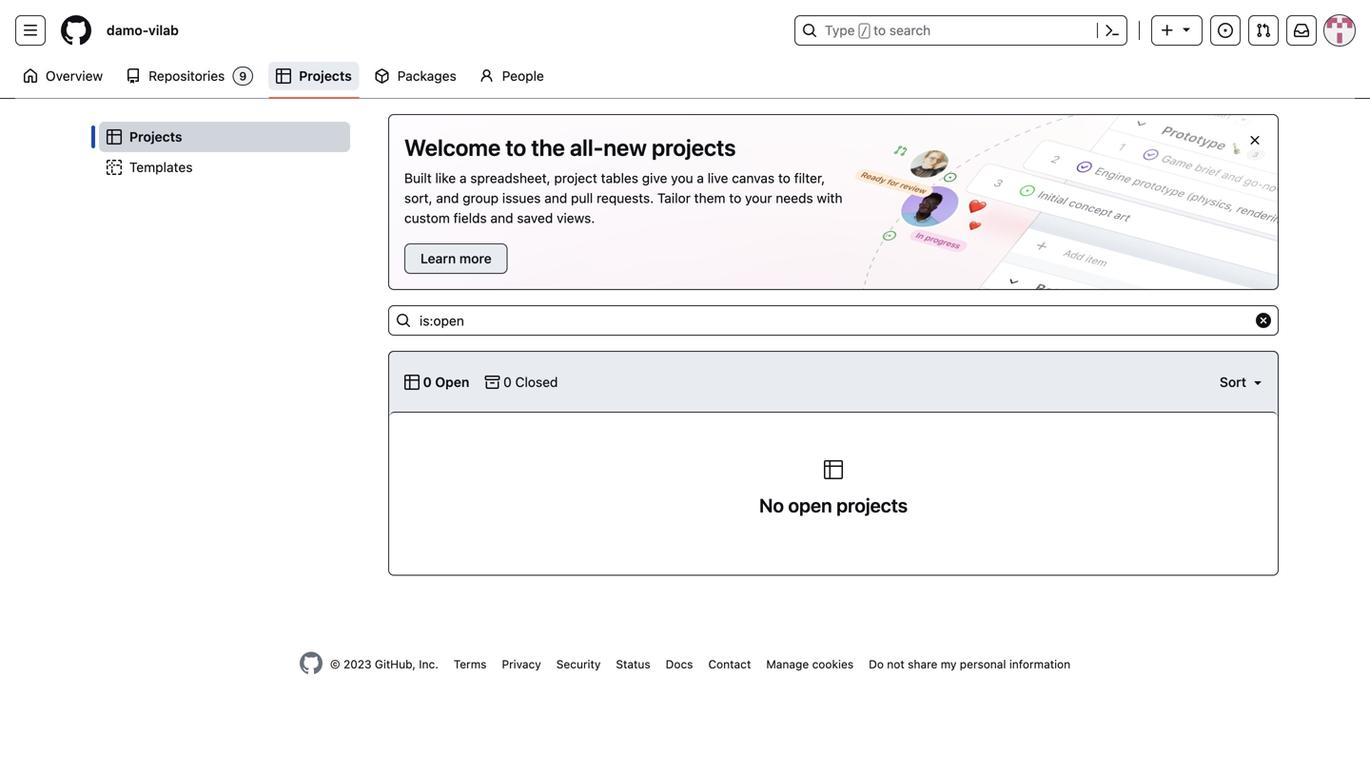 Task type: vqa. For each thing, say whether or not it's contained in the screenshot.
api link
no



Task type: locate. For each thing, give the bounding box(es) containing it.
1 horizontal spatial projects
[[837, 494, 908, 517]]

and
[[436, 190, 459, 206], [545, 190, 567, 206], [491, 210, 513, 226]]

sort,
[[404, 190, 433, 206]]

projects link left package icon
[[269, 62, 360, 90]]

1 0 from the left
[[423, 375, 432, 390]]

0 horizontal spatial a
[[460, 170, 467, 186]]

table image left 'open'
[[404, 375, 420, 390]]

git pull request image
[[1256, 23, 1272, 38]]

fields
[[454, 210, 487, 226]]

table image
[[107, 129, 122, 145], [404, 375, 420, 390]]

no open projects
[[759, 494, 908, 517]]

projects up you at the top
[[652, 134, 736, 161]]

0 left 'open'
[[423, 375, 432, 390]]

0 vertical spatial projects
[[652, 134, 736, 161]]

the
[[531, 134, 565, 161]]

close image
[[1248, 133, 1263, 148]]

list
[[91, 114, 358, 190]]

with
[[817, 190, 843, 206]]

plus image
[[1160, 23, 1175, 38]]

table image inside projects link
[[276, 69, 291, 84]]

projects
[[652, 134, 736, 161], [837, 494, 908, 517]]

new
[[604, 134, 647, 161]]

1 vertical spatial projects
[[129, 129, 182, 145]]

0 horizontal spatial table image
[[107, 129, 122, 145]]

0 closed
[[500, 375, 558, 390]]

projects
[[299, 68, 352, 84], [129, 129, 182, 145]]

0 horizontal spatial table image
[[276, 69, 291, 84]]

triangle down image
[[1179, 21, 1194, 37]]

1 horizontal spatial a
[[697, 170, 704, 186]]

packages link
[[367, 62, 464, 90]]

0 open link
[[404, 373, 470, 393]]

them
[[694, 190, 726, 206]]

0 vertical spatial table image
[[276, 69, 291, 84]]

search image
[[396, 313, 411, 328]]

all-
[[570, 134, 604, 161]]

command palette image
[[1105, 23, 1120, 38]]

projects link down the 9 on the left of page
[[99, 122, 350, 152]]

damo-vilab
[[107, 22, 179, 38]]

and down issues
[[491, 210, 513, 226]]

privacy link
[[502, 658, 541, 671]]

saved
[[517, 210, 553, 226]]

1 horizontal spatial projects
[[299, 68, 352, 84]]

archive image
[[485, 375, 500, 390]]

clear image
[[1256, 313, 1272, 328]]

damo-
[[107, 22, 148, 38]]

person image
[[479, 69, 495, 84]]

home image
[[23, 69, 38, 84]]

issues
[[502, 190, 541, 206]]

table image up the no open projects
[[822, 459, 845, 482]]

0 horizontal spatial projects
[[652, 134, 736, 161]]

1 horizontal spatial 0
[[504, 375, 512, 390]]

1 horizontal spatial table image
[[404, 375, 420, 390]]

to
[[874, 22, 886, 38], [506, 134, 526, 161], [778, 170, 791, 186], [729, 190, 742, 206]]

1 horizontal spatial table image
[[822, 459, 845, 482]]

status link
[[616, 658, 651, 671]]

triangle down image
[[1251, 375, 1266, 390]]

a
[[460, 170, 467, 186], [697, 170, 704, 186]]

1 vertical spatial table image
[[404, 375, 420, 390]]

built
[[404, 170, 432, 186]]

overview
[[46, 68, 103, 84]]

repo image
[[126, 69, 141, 84]]

learn more
[[421, 251, 492, 266]]

my
[[941, 658, 957, 671]]

a right like at the top left of page
[[460, 170, 467, 186]]

1 a from the left
[[460, 170, 467, 186]]

0 horizontal spatial projects
[[129, 129, 182, 145]]

2 a from the left
[[697, 170, 704, 186]]

terms
[[454, 658, 487, 671]]

project template image
[[107, 160, 122, 175]]

inc.
[[419, 658, 439, 671]]

table image up project template icon
[[107, 129, 122, 145]]

projects up templates
[[129, 129, 182, 145]]

a left live
[[697, 170, 704, 186]]

2 0 from the left
[[504, 375, 512, 390]]

0 right archive icon
[[504, 375, 512, 390]]

welcome to the all-new projects built like a spreadsheet, project tables give you a live canvas to filter, sort, and group issues and pull requests. tailor them to your needs with custom fields and saved views.
[[404, 134, 843, 226]]

projects right open
[[837, 494, 908, 517]]

Search all projects text field
[[388, 306, 1279, 336]]

and left pull
[[545, 190, 567, 206]]

to up needs
[[778, 170, 791, 186]]

projects left package icon
[[299, 68, 352, 84]]

0 vertical spatial projects link
[[269, 62, 360, 90]]

projects link
[[269, 62, 360, 90], [99, 122, 350, 152]]

table image for projects
[[276, 69, 291, 84]]

0
[[423, 375, 432, 390], [504, 375, 512, 390]]

0 vertical spatial projects
[[299, 68, 352, 84]]

needs
[[776, 190, 813, 206]]

personal
[[960, 658, 1006, 671]]

table image right the 9 on the left of page
[[276, 69, 291, 84]]

1 vertical spatial table image
[[822, 459, 845, 482]]

1 vertical spatial projects link
[[99, 122, 350, 152]]

1 vertical spatial projects
[[837, 494, 908, 517]]

open
[[435, 375, 470, 390]]

type / to search
[[825, 22, 931, 38]]

table image
[[276, 69, 291, 84], [822, 459, 845, 482]]

9
[[239, 69, 247, 83]]

projects inside 'welcome to the all-new projects built like a spreadsheet, project tables give you a live canvas to filter, sort, and group issues and pull requests. tailor them to your needs with custom fields and saved views.'
[[652, 134, 736, 161]]

manage cookies
[[766, 658, 854, 671]]

tables
[[601, 170, 639, 186]]

cookies
[[812, 658, 854, 671]]

and down like at the top left of page
[[436, 190, 459, 206]]

2023
[[344, 658, 372, 671]]

project
[[554, 170, 598, 186]]

0 horizontal spatial 0
[[423, 375, 432, 390]]

filter,
[[794, 170, 825, 186]]

contact
[[709, 658, 751, 671]]

to up spreadsheet,
[[506, 134, 526, 161]]

homepage image
[[300, 652, 322, 675]]

0 vertical spatial table image
[[107, 129, 122, 145]]



Task type: describe. For each thing, give the bounding box(es) containing it.
packages
[[398, 68, 457, 84]]

©
[[330, 658, 340, 671]]

notifications image
[[1294, 23, 1310, 38]]

0 for open
[[423, 375, 432, 390]]

to right /
[[874, 22, 886, 38]]

docs
[[666, 658, 693, 671]]

issue opened image
[[1218, 23, 1233, 38]]

docs link
[[666, 658, 693, 671]]

0 closed link
[[485, 373, 558, 393]]

repositories
[[149, 68, 225, 84]]

damo-vilab link
[[99, 15, 186, 46]]

information
[[1010, 658, 1071, 671]]

0 open
[[420, 375, 470, 390]]

manage
[[766, 658, 809, 671]]

sort button
[[1219, 367, 1266, 398]]

templates
[[129, 159, 193, 175]]

share
[[908, 658, 938, 671]]

live
[[708, 170, 728, 186]]

security link
[[557, 658, 601, 671]]

like
[[435, 170, 456, 186]]

people
[[502, 68, 544, 84]]

table image inside 0 open link
[[404, 375, 420, 390]]

give
[[642, 170, 668, 186]]

manage cookies button
[[766, 656, 854, 673]]

group
[[463, 190, 499, 206]]

sort
[[1220, 375, 1247, 390]]

do not share my personal information button
[[869, 656, 1071, 673]]

table image inside projects link
[[107, 129, 122, 145]]

spreadsheet,
[[470, 170, 551, 186]]

projects for bottom projects link
[[129, 129, 182, 145]]

privacy
[[502, 658, 541, 671]]

table image for no open projects
[[822, 459, 845, 482]]

1 horizontal spatial and
[[491, 210, 513, 226]]

views.
[[557, 210, 595, 226]]

status
[[616, 658, 651, 671]]

package image
[[375, 69, 390, 84]]

do not share my personal information
[[869, 658, 1071, 671]]

welcome
[[404, 134, 501, 161]]

to left your
[[729, 190, 742, 206]]

do
[[869, 658, 884, 671]]

homepage image
[[61, 15, 91, 46]]

closed
[[515, 375, 558, 390]]

© 2023 github, inc.
[[330, 658, 439, 671]]

search
[[890, 22, 931, 38]]

more
[[460, 251, 492, 266]]

type
[[825, 22, 855, 38]]

github,
[[375, 658, 416, 671]]

pull
[[571, 190, 593, 206]]

0 for closed
[[504, 375, 512, 390]]

0 horizontal spatial and
[[436, 190, 459, 206]]

learn more link
[[404, 244, 508, 274]]

your
[[745, 190, 772, 206]]

canvas
[[732, 170, 775, 186]]

contact link
[[709, 658, 751, 671]]

list containing projects
[[91, 114, 358, 190]]

open
[[789, 494, 832, 517]]

people link
[[472, 62, 552, 90]]

overview link
[[15, 62, 111, 90]]

tailor
[[658, 190, 691, 206]]

learn
[[421, 251, 456, 266]]

terms link
[[454, 658, 487, 671]]

projects for the top projects link
[[299, 68, 352, 84]]

requests.
[[597, 190, 654, 206]]

templates link
[[99, 152, 350, 183]]

2 horizontal spatial and
[[545, 190, 567, 206]]

security
[[557, 658, 601, 671]]

no
[[759, 494, 784, 517]]

vilab
[[148, 22, 179, 38]]

custom
[[404, 210, 450, 226]]

not
[[887, 658, 905, 671]]

/
[[861, 25, 868, 38]]

you
[[671, 170, 693, 186]]



